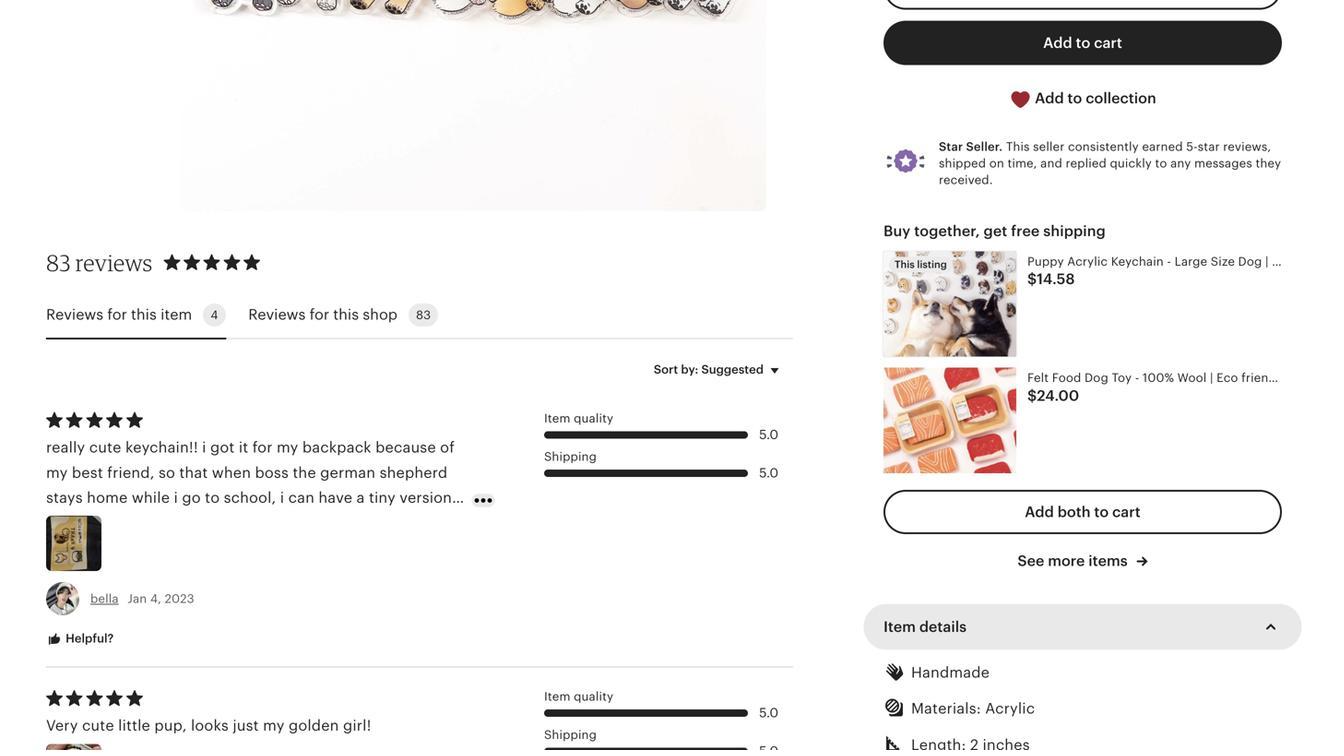 Task type: describe. For each thing, give the bounding box(es) containing it.
very
[[46, 717, 78, 734]]

5.0 for the view details of this review photo by amy p.
[[759, 705, 779, 720]]

more
[[1048, 553, 1085, 569]]

stays
[[46, 489, 83, 506]]

add to collection
[[1032, 90, 1157, 107]]

this for shop
[[333, 306, 359, 323]]

sort
[[654, 363, 678, 377]]

5-
[[1187, 140, 1198, 153]]

large
[[1175, 255, 1208, 268]]

|
[[1266, 255, 1269, 268]]

seller.
[[966, 140, 1003, 153]]

reviews for reviews for this item
[[46, 306, 104, 323]]

4
[[211, 308, 218, 322]]

83 for 83
[[416, 308, 431, 322]]

so
[[159, 464, 175, 481]]

messages
[[1195, 156, 1253, 170]]

shipping
[[1044, 223, 1106, 239]]

$ inside puppy acrylic keychain - large size dog | 2-side dog $ 14.58
[[1028, 271, 1037, 287]]

they
[[1256, 156, 1282, 170]]

add to cart button
[[884, 21, 1283, 65]]

0 vertical spatial the
[[293, 464, 316, 481]]

backpack
[[302, 439, 372, 456]]

with
[[96, 515, 127, 531]]

handmade
[[912, 664, 990, 681]]

this listing
[[895, 259, 947, 270]]

that
[[179, 464, 208, 481]]

tiny
[[369, 489, 396, 506]]

i left go
[[174, 489, 178, 506]]

materials:
[[912, 700, 982, 717]]

seller
[[1034, 140, 1065, 153]]

golden
[[289, 717, 339, 734]]

add for add to collection
[[1035, 90, 1064, 107]]

cute for very
[[82, 717, 114, 734]]

2 dog from the left
[[1311, 255, 1329, 268]]

any
[[1171, 156, 1192, 170]]

get
[[984, 223, 1008, 239]]

reviews,
[[1224, 140, 1272, 153]]

quality for view details of this review photo by bella
[[574, 411, 614, 425]]

me!
[[131, 515, 158, 531]]

little
[[118, 717, 150, 734]]

size
[[1211, 255, 1235, 268]]

bella jan 4, 2023
[[90, 592, 194, 606]]

helpful? button
[[32, 622, 128, 656]]

item inside item details dropdown button
[[884, 619, 916, 635]]

items
[[1089, 553, 1128, 569]]

shepherd
[[380, 464, 448, 481]]

cart inside add to cart button
[[1094, 35, 1123, 51]]

home
[[87, 489, 128, 506]]

version
[[400, 489, 452, 506]]

shop
[[363, 306, 398, 323]]

add to collection button
[[884, 76, 1283, 122]]

0 vertical spatial my
[[277, 439, 298, 456]]

star
[[1198, 140, 1220, 153]]

to inside this seller consistently earned 5-star reviews, shipped on time, and replied quickly to any messages they received.
[[1156, 156, 1168, 170]]

2 5.0 from the top
[[759, 466, 779, 480]]

when
[[212, 464, 251, 481]]

while
[[132, 489, 170, 506]]

this for seller
[[1006, 140, 1030, 153]]

cart inside add both to cart button
[[1113, 504, 1141, 520]]

for for item
[[107, 306, 127, 323]]

just
[[233, 717, 259, 734]]

83 reviews
[[46, 249, 152, 276]]

earned
[[1143, 140, 1183, 153]]

bella link
[[90, 592, 119, 606]]

keychain!!
[[125, 439, 198, 456]]

item
[[161, 306, 192, 323]]

best
[[72, 464, 103, 481]]

also
[[170, 515, 199, 531]]

german
[[320, 464, 376, 481]]

5.0 for view details of this review photo by bella
[[759, 427, 779, 442]]

both
[[1058, 504, 1091, 520]]

got
[[210, 439, 235, 456]]

24.00
[[1037, 387, 1080, 404]]

to left collection
[[1068, 90, 1083, 107]]

haha
[[406, 515, 441, 531]]

him
[[65, 515, 92, 531]]

1 vertical spatial my
[[46, 464, 68, 481]]

puppy
[[1028, 255, 1064, 268]]

listing
[[917, 259, 947, 270]]

0 horizontal spatial of
[[46, 515, 61, 531]]

to inside button
[[1095, 504, 1109, 520]]

by:
[[681, 363, 699, 377]]

reviews for this shop
[[248, 306, 398, 323]]

collection
[[1086, 90, 1157, 107]]

helpful?
[[63, 632, 114, 646]]

shipping for the view details of this review photo by amy p.
[[544, 728, 597, 742]]

buy
[[884, 223, 911, 239]]

view details of this review photo by amy p. image
[[46, 744, 101, 750]]

2-
[[1272, 255, 1284, 268]]

acrylic for puppy
[[1068, 255, 1108, 268]]

2023
[[165, 592, 194, 606]]

replied
[[1066, 156, 1107, 170]]

add for add both to cart
[[1025, 504, 1054, 520]]

item details button
[[867, 605, 1299, 649]]



Task type: vqa. For each thing, say whether or not it's contained in the screenshot.
and
yes



Task type: locate. For each thing, give the bounding box(es) containing it.
buy together, get free shipping
[[884, 223, 1106, 239]]

this inside this seller consistently earned 5-star reviews, shipped on time, and replied quickly to any messages they received.
[[1006, 140, 1030, 153]]

0 vertical spatial $
[[1028, 271, 1037, 287]]

2 horizontal spatial for
[[310, 306, 329, 323]]

1 vertical spatial of
[[46, 515, 61, 531]]

1 5.0 from the top
[[759, 427, 779, 442]]

0 vertical spatial item quality
[[544, 411, 614, 425]]

1 horizontal spatial reviews
[[248, 306, 306, 323]]

0 horizontal spatial the
[[264, 515, 288, 531]]

jan
[[128, 592, 147, 606]]

0 vertical spatial add
[[1044, 35, 1073, 51]]

tab list containing reviews for this item
[[46, 292, 793, 339]]

materials: acrylic
[[912, 700, 1035, 717]]

acrylic
[[1068, 255, 1108, 268], [986, 700, 1035, 717]]

0 vertical spatial shipping
[[544, 450, 597, 463]]

reviews for this item
[[46, 306, 192, 323]]

consistently
[[1068, 140, 1139, 153]]

to right go
[[205, 489, 220, 506]]

2 reviews from the left
[[248, 306, 306, 323]]

puppy acrylic keychain - large size dog | 2-side dog charms image
[[884, 251, 1017, 357]]

add inside button
[[1025, 504, 1054, 520]]

school,
[[224, 489, 276, 506]]

i
[[202, 439, 206, 456], [174, 489, 178, 506], [280, 489, 284, 506], [162, 515, 166, 531]]

view details of this review photo by bella image
[[46, 516, 101, 571]]

2 quality from the top
[[574, 689, 614, 703]]

this
[[131, 306, 157, 323], [333, 306, 359, 323]]

0 horizontal spatial acrylic
[[986, 700, 1035, 717]]

this left the listing
[[895, 259, 915, 270]]

$ 24.00
[[1028, 387, 1080, 404]]

details
[[920, 619, 967, 635]]

add left the both
[[1025, 504, 1054, 520]]

felt food dog toy - 100% wool | eco friendly bio degradable | premium pet toy | fake food felt toy | dog owner's gift image
[[884, 368, 1017, 473]]

suggested
[[702, 363, 764, 377]]

83 inside 'tab list'
[[416, 308, 431, 322]]

dog
[[1239, 255, 1263, 268], [1311, 255, 1329, 268]]

sort by: suggested button
[[640, 350, 800, 389]]

item details
[[884, 619, 967, 635]]

boss
[[255, 464, 289, 481]]

item quality
[[544, 411, 614, 425], [544, 689, 614, 703]]

go
[[182, 489, 201, 506]]

add up seller
[[1035, 90, 1064, 107]]

reviews right "4"
[[248, 306, 306, 323]]

0 vertical spatial of
[[440, 439, 455, 456]]

i right me!
[[162, 515, 166, 531]]

this for listing
[[895, 259, 915, 270]]

looks
[[191, 717, 229, 734]]

this up time,
[[1006, 140, 1030, 153]]

1 vertical spatial $
[[1028, 387, 1037, 404]]

0 horizontal spatial 83
[[46, 249, 71, 276]]

for for shop
[[310, 306, 329, 323]]

to inside really cute keychain!! i got it for my backpack because of my best friend, so that when boss the german shepherd stays home while i go to school, i can have a tiny version of him with me! i also enjoyed the freebie stickers haha
[[205, 489, 220, 506]]

for down 'reviews'
[[107, 306, 127, 323]]

2 item quality from the top
[[544, 689, 614, 703]]

cute for really
[[89, 439, 121, 456]]

3 5.0 from the top
[[759, 705, 779, 720]]

1 vertical spatial cute
[[82, 717, 114, 734]]

very cute little pup, looks just my golden girl!
[[46, 717, 371, 734]]

freebie
[[292, 515, 343, 531]]

cart up collection
[[1094, 35, 1123, 51]]

to right the both
[[1095, 504, 1109, 520]]

received.
[[939, 173, 993, 187]]

1 horizontal spatial acrylic
[[1068, 255, 1108, 268]]

1 dog from the left
[[1239, 255, 1263, 268]]

cute
[[89, 439, 121, 456], [82, 717, 114, 734]]

see more items link
[[1018, 551, 1148, 572]]

for left shop
[[310, 306, 329, 323]]

reviews
[[46, 306, 104, 323], [248, 306, 306, 323]]

0 vertical spatial quality
[[574, 411, 614, 425]]

-
[[1168, 255, 1172, 268]]

dog right side
[[1311, 255, 1329, 268]]

1 vertical spatial cart
[[1113, 504, 1141, 520]]

acrylic down shipping
[[1068, 255, 1108, 268]]

item
[[544, 411, 571, 425], [884, 619, 916, 635], [544, 689, 571, 703]]

1 vertical spatial 5.0
[[759, 466, 779, 480]]

2 vertical spatial 5.0
[[759, 705, 779, 720]]

acrylic inside puppy acrylic keychain - large size dog | 2-side dog $ 14.58
[[1068, 255, 1108, 268]]

$ down puppy
[[1028, 271, 1037, 287]]

1 vertical spatial add
[[1035, 90, 1064, 107]]

for right it
[[253, 439, 273, 456]]

1 reviews from the left
[[46, 306, 104, 323]]

1 this from the left
[[131, 306, 157, 323]]

quality
[[574, 411, 614, 425], [574, 689, 614, 703]]

this seller consistently earned 5-star reviews, shipped on time, and replied quickly to any messages they received.
[[939, 140, 1282, 187]]

83 right shop
[[416, 308, 431, 322]]

can
[[288, 489, 315, 506]]

add up add to collection button
[[1044, 35, 1073, 51]]

$ right felt food dog toy - 100% wool | eco friendly bio degradable | premium pet toy | fake food felt toy | dog owner's gift image
[[1028, 387, 1037, 404]]

sort by: suggested
[[654, 363, 764, 377]]

item quality for the view details of this review photo by amy p.
[[544, 689, 614, 703]]

1 quality from the top
[[574, 411, 614, 425]]

1 vertical spatial shipping
[[544, 728, 597, 742]]

really
[[46, 439, 85, 456]]

this for item
[[131, 306, 157, 323]]

my right just
[[263, 717, 285, 734]]

see
[[1018, 553, 1045, 569]]

of
[[440, 439, 455, 456], [46, 515, 61, 531]]

0 horizontal spatial dog
[[1239, 255, 1263, 268]]

keychain
[[1112, 255, 1164, 268]]

see more items
[[1018, 553, 1132, 569]]

5.0
[[759, 427, 779, 442], [759, 466, 779, 480], [759, 705, 779, 720]]

0 vertical spatial this
[[1006, 140, 1030, 153]]

shipping for view details of this review photo by bella
[[544, 450, 597, 463]]

star seller.
[[939, 140, 1003, 153]]

this left item
[[131, 306, 157, 323]]

1 horizontal spatial 83
[[416, 308, 431, 322]]

item for view details of this review photo by bella
[[544, 411, 571, 425]]

0 vertical spatial 83
[[46, 249, 71, 276]]

this left shop
[[333, 306, 359, 323]]

puppy acrylic keychain - large size dog | 2-side dog $ 14.58
[[1028, 255, 1329, 287]]

0 horizontal spatial this
[[895, 259, 915, 270]]

1 $ from the top
[[1028, 271, 1037, 287]]

side
[[1284, 255, 1308, 268]]

1 horizontal spatial of
[[440, 439, 455, 456]]

1 horizontal spatial the
[[293, 464, 316, 481]]

to up add to collection button
[[1076, 35, 1091, 51]]

2 vertical spatial add
[[1025, 504, 1054, 520]]

83 left 'reviews'
[[46, 249, 71, 276]]

this
[[1006, 140, 1030, 153], [895, 259, 915, 270]]

reviews for reviews for this shop
[[248, 306, 306, 323]]

item for the view details of this review photo by amy p.
[[544, 689, 571, 703]]

it
[[239, 439, 248, 456]]

the up can
[[293, 464, 316, 481]]

to
[[1076, 35, 1091, 51], [1068, 90, 1083, 107], [1156, 156, 1168, 170], [205, 489, 220, 506], [1095, 504, 1109, 520]]

0 vertical spatial cart
[[1094, 35, 1123, 51]]

2 this from the left
[[333, 306, 359, 323]]

really cute keychain!! i got it for my backpack because of my best friend, so that when boss the german shepherd stays home while i go to school, i can have a tiny version of him with me! i also enjoyed the freebie stickers haha
[[46, 439, 455, 531]]

for
[[107, 306, 127, 323], [310, 306, 329, 323], [253, 439, 273, 456]]

of left him
[[46, 515, 61, 531]]

stickers
[[347, 515, 402, 531]]

2 vertical spatial my
[[263, 717, 285, 734]]

i left got
[[202, 439, 206, 456]]

0 horizontal spatial for
[[107, 306, 127, 323]]

2 vertical spatial item
[[544, 689, 571, 703]]

on
[[990, 156, 1005, 170]]

1 horizontal spatial dog
[[1311, 255, 1329, 268]]

2 $ from the top
[[1028, 387, 1037, 404]]

for inside really cute keychain!! i got it for my backpack because of my best friend, so that when boss the german shepherd stays home while i go to school, i can have a tiny version of him with me! i also enjoyed the freebie stickers haha
[[253, 439, 273, 456]]

a
[[357, 489, 365, 506]]

add
[[1044, 35, 1073, 51], [1035, 90, 1064, 107], [1025, 504, 1054, 520]]

my up boss
[[277, 439, 298, 456]]

shipping
[[544, 450, 597, 463], [544, 728, 597, 742]]

14.58
[[1037, 271, 1075, 287]]

1 vertical spatial item
[[884, 619, 916, 635]]

my up stays
[[46, 464, 68, 481]]

1 vertical spatial item quality
[[544, 689, 614, 703]]

item quality for view details of this review photo by bella
[[544, 411, 614, 425]]

1 vertical spatial this
[[895, 259, 915, 270]]

add to cart
[[1044, 35, 1123, 51]]

enjoyed
[[203, 515, 260, 531]]

0 horizontal spatial reviews
[[46, 306, 104, 323]]

0 vertical spatial 5.0
[[759, 427, 779, 442]]

acrylic right materials:
[[986, 700, 1035, 717]]

1 horizontal spatial this
[[333, 306, 359, 323]]

quality for the view details of this review photo by amy p.
[[574, 689, 614, 703]]

reviews down 83 reviews
[[46, 306, 104, 323]]

add for add to cart
[[1044, 35, 1073, 51]]

dog left |
[[1239, 255, 1263, 268]]

1 item quality from the top
[[544, 411, 614, 425]]

i left can
[[280, 489, 284, 506]]

and
[[1041, 156, 1063, 170]]

add both to cart button
[[884, 490, 1283, 534]]

time,
[[1008, 156, 1038, 170]]

add both to cart
[[1025, 504, 1141, 520]]

pup,
[[154, 717, 187, 734]]

the down school,
[[264, 515, 288, 531]]

83 for 83 reviews
[[46, 249, 71, 276]]

1 horizontal spatial for
[[253, 439, 273, 456]]

$
[[1028, 271, 1037, 287], [1028, 387, 1037, 404]]

1 vertical spatial 83
[[416, 308, 431, 322]]

2 shipping from the top
[[544, 728, 597, 742]]

cute up best
[[89, 439, 121, 456]]

free
[[1011, 223, 1040, 239]]

1 vertical spatial acrylic
[[986, 700, 1035, 717]]

of right the because
[[440, 439, 455, 456]]

shipped
[[939, 156, 986, 170]]

0 horizontal spatial this
[[131, 306, 157, 323]]

0 vertical spatial cute
[[89, 439, 121, 456]]

friend,
[[107, 464, 155, 481]]

to down earned
[[1156, 156, 1168, 170]]

cart up the items
[[1113, 504, 1141, 520]]

cute up the view details of this review photo by amy p.
[[82, 717, 114, 734]]

0 vertical spatial acrylic
[[1068, 255, 1108, 268]]

bella
[[90, 592, 119, 606]]

1 shipping from the top
[[544, 450, 597, 463]]

girl!
[[343, 717, 371, 734]]

cute inside really cute keychain!! i got it for my backpack because of my best friend, so that when boss the german shepherd stays home while i go to school, i can have a tiny version of him with me! i also enjoyed the freebie stickers haha
[[89, 439, 121, 456]]

1 horizontal spatial this
[[1006, 140, 1030, 153]]

tab list
[[46, 292, 793, 339]]

have
[[319, 489, 353, 506]]

1 vertical spatial quality
[[574, 689, 614, 703]]

0 vertical spatial item
[[544, 411, 571, 425]]

together,
[[915, 223, 980, 239]]

acrylic for materials:
[[986, 700, 1035, 717]]

1 vertical spatial the
[[264, 515, 288, 531]]



